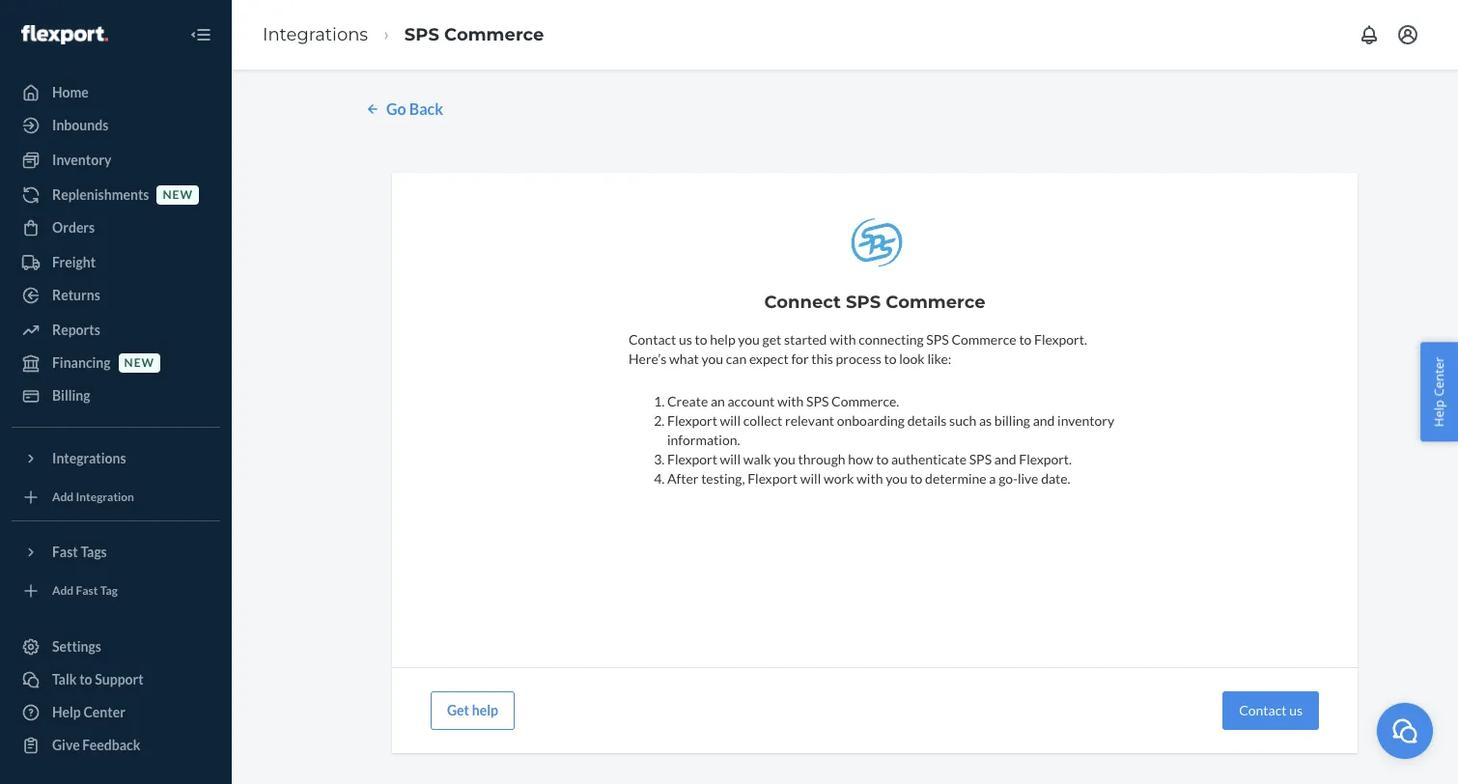 Task type: vqa. For each thing, say whether or not it's contained in the screenshot.
Help Center to the right
yes



Task type: describe. For each thing, give the bounding box(es) containing it.
sps up connecting
[[846, 292, 881, 313]]

integrations button
[[12, 443, 220, 474]]

live
[[1018, 470, 1039, 487]]

give feedback button
[[12, 730, 220, 761]]

testing,
[[702, 470, 745, 487]]

add for add fast tag
[[52, 584, 74, 598]]

to down connecting
[[884, 351, 897, 367]]

how
[[849, 451, 874, 467]]

integrations inside "dropdown button"
[[52, 450, 126, 467]]

get
[[447, 702, 470, 719]]

go-
[[999, 470, 1018, 487]]

through
[[798, 451, 846, 467]]

add integration
[[52, 490, 134, 505]]

freight link
[[12, 247, 220, 278]]

get help button
[[431, 692, 515, 730]]

go back button
[[363, 99, 443, 121]]

connecting
[[859, 331, 924, 348]]

you right walk
[[774, 451, 796, 467]]

account
[[728, 393, 775, 409]]

process
[[836, 351, 882, 367]]

can
[[726, 351, 747, 367]]

sps up relevant
[[807, 393, 829, 409]]

help inside help center link
[[52, 704, 81, 721]]

to up 'billing'
[[1020, 331, 1032, 348]]

what
[[669, 351, 699, 367]]

you down authenticate
[[886, 470, 908, 487]]

collect
[[744, 412, 783, 429]]

home
[[52, 84, 89, 100]]

such
[[950, 412, 977, 429]]

new for financing
[[124, 356, 155, 370]]

settings
[[52, 639, 101, 655]]

contact us button
[[1223, 692, 1320, 730]]

inventory link
[[12, 145, 220, 176]]

inbounds
[[52, 117, 109, 133]]

integration
[[76, 490, 134, 505]]

inventory
[[52, 152, 111, 168]]

home link
[[12, 77, 220, 108]]

sps commerce link
[[405, 24, 544, 45]]

fast tags button
[[12, 537, 220, 568]]

this
[[812, 351, 834, 367]]

us for contact us to help you get started with connecting sps commerce to flexport. here's what you can expect for this process to look like:
[[679, 331, 693, 348]]

new for replenishments
[[163, 188, 193, 202]]

to right 'how'
[[877, 451, 889, 467]]

you left the get
[[738, 331, 760, 348]]

after
[[668, 470, 699, 487]]

orders link
[[12, 213, 220, 243]]

add fast tag
[[52, 584, 118, 598]]

breadcrumbs navigation
[[247, 6, 560, 63]]

help center link
[[12, 698, 220, 728]]

open account menu image
[[1397, 23, 1420, 46]]

inventory
[[1058, 412, 1115, 429]]

determine
[[926, 470, 987, 487]]

1 vertical spatial will
[[720, 451, 741, 467]]

help center button
[[1422, 343, 1459, 442]]

1 vertical spatial help center
[[52, 704, 126, 721]]

with inside contact us to help you get started with connecting sps commerce to flexport. here's what you can expect for this process to look like:
[[830, 331, 856, 348]]

an
[[711, 393, 725, 409]]

create an account with sps commerce. flexport will collect relevant onboarding details such as billing and inventory information. flexport will walk you through how to authenticate sps and flexport. after testing, flexport will work with you to determine a go-live date.
[[668, 393, 1115, 487]]

open notifications image
[[1358, 23, 1382, 46]]

add integration link
[[12, 482, 220, 513]]

talk to support
[[52, 671, 144, 688]]

go back
[[386, 100, 443, 118]]

to inside button
[[79, 671, 92, 688]]

1 vertical spatial fast
[[76, 584, 98, 598]]

get
[[763, 331, 782, 348]]

get help
[[447, 702, 498, 719]]

date.
[[1042, 470, 1071, 487]]

add fast tag link
[[12, 576, 220, 607]]

support
[[95, 671, 144, 688]]

as
[[980, 412, 992, 429]]

commerce inside contact us to help you get started with connecting sps commerce to flexport. here's what you can expect for this process to look like:
[[952, 331, 1017, 348]]

contact for contact us
[[1240, 702, 1287, 719]]

like:
[[928, 351, 952, 367]]

help inside button
[[472, 702, 498, 719]]

help center inside button
[[1431, 357, 1449, 427]]

inbounds link
[[12, 110, 220, 141]]

2 vertical spatial will
[[801, 470, 821, 487]]

give
[[52, 737, 80, 754]]

back
[[409, 100, 443, 118]]

expect
[[750, 351, 789, 367]]

contact us link
[[1240, 702, 1303, 719]]

sps inside contact us to help you get started with connecting sps commerce to flexport. here's what you can expect for this process to look like:
[[927, 331, 949, 348]]

you left can
[[702, 351, 724, 367]]

returns
[[52, 287, 100, 303]]

0 vertical spatial flexport
[[668, 412, 718, 429]]

sps up a
[[970, 451, 992, 467]]

reports link
[[12, 315, 220, 346]]

work
[[824, 470, 854, 487]]

give feedback
[[52, 737, 140, 754]]

details
[[908, 412, 947, 429]]

feedback
[[82, 737, 140, 754]]



Task type: locate. For each thing, give the bounding box(es) containing it.
1 horizontal spatial help
[[710, 331, 736, 348]]

talk
[[52, 671, 77, 688]]

sps commerce
[[405, 24, 544, 45]]

will up testing,
[[720, 451, 741, 467]]

2 vertical spatial with
[[857, 470, 883, 487]]

center inside button
[[1431, 357, 1449, 397]]

commerce
[[444, 24, 544, 45], [886, 292, 986, 313], [952, 331, 1017, 348]]

help inside the "help center" button
[[1431, 400, 1449, 427]]

billing
[[995, 412, 1031, 429]]

billing link
[[12, 381, 220, 412]]

flexport. up inventory
[[1035, 331, 1088, 348]]

1 vertical spatial integrations
[[52, 450, 126, 467]]

2 vertical spatial flexport
[[748, 470, 798, 487]]

onboarding
[[837, 412, 905, 429]]

1 horizontal spatial us
[[1290, 702, 1303, 719]]

1 vertical spatial with
[[778, 393, 804, 409]]

talk to support button
[[12, 665, 220, 696]]

add left integration
[[52, 490, 74, 505]]

0 vertical spatial commerce
[[444, 24, 544, 45]]

flexport. inside contact us to help you get started with connecting sps commerce to flexport. here's what you can expect for this process to look like:
[[1035, 331, 1088, 348]]

help center
[[1431, 357, 1449, 427], [52, 704, 126, 721]]

and right 'billing'
[[1033, 412, 1055, 429]]

fast left tags
[[52, 544, 78, 560]]

freight
[[52, 254, 96, 271]]

flexport down walk
[[748, 470, 798, 487]]

relevant
[[785, 412, 835, 429]]

flexport down create
[[668, 412, 718, 429]]

help
[[1431, 400, 1449, 427], [52, 704, 81, 721]]

1 horizontal spatial center
[[1431, 357, 1449, 397]]

1 vertical spatial help
[[472, 702, 498, 719]]

1 vertical spatial flexport.
[[1019, 451, 1072, 467]]

flexport up after
[[668, 451, 718, 467]]

1 vertical spatial new
[[124, 356, 155, 370]]

contact for contact us to help you get started with connecting sps commerce to flexport. here's what you can expect for this process to look like:
[[629, 331, 677, 348]]

1 horizontal spatial contact
[[1240, 702, 1287, 719]]

2 horizontal spatial with
[[857, 470, 883, 487]]

returns link
[[12, 280, 220, 311]]

look
[[900, 351, 925, 367]]

help inside contact us to help you get started with connecting sps commerce to flexport. here's what you can expect for this process to look like:
[[710, 331, 736, 348]]

with up relevant
[[778, 393, 804, 409]]

0 horizontal spatial integrations
[[52, 450, 126, 467]]

0 vertical spatial integrations
[[263, 24, 368, 45]]

0 vertical spatial will
[[720, 412, 741, 429]]

ojiud image
[[1391, 716, 1420, 745]]

contact us
[[1240, 702, 1303, 719]]

flexport. up date.
[[1019, 451, 1072, 467]]

sps inside breadcrumbs 'navigation'
[[405, 24, 440, 45]]

integrations inside breadcrumbs 'navigation'
[[263, 24, 368, 45]]

integrations
[[263, 24, 368, 45], [52, 450, 126, 467]]

1 vertical spatial help
[[52, 704, 81, 721]]

new up orders link
[[163, 188, 193, 202]]

with down 'how'
[[857, 470, 883, 487]]

contact us to help you get started with connecting sps commerce to flexport. here's what you can expect for this process to look like:
[[629, 331, 1088, 367]]

financing
[[52, 355, 111, 371]]

0 vertical spatial us
[[679, 331, 693, 348]]

1 vertical spatial us
[[1290, 702, 1303, 719]]

sps up the like:
[[927, 331, 949, 348]]

will
[[720, 412, 741, 429], [720, 451, 741, 467], [801, 470, 821, 487]]

us inside contact us to help you get started with connecting sps commerce to flexport. here's what you can expect for this process to look like:
[[679, 331, 693, 348]]

0 horizontal spatial us
[[679, 331, 693, 348]]

help up can
[[710, 331, 736, 348]]

settings link
[[12, 632, 220, 663]]

flexport logo image
[[21, 25, 108, 44]]

with up the process
[[830, 331, 856, 348]]

1 vertical spatial add
[[52, 584, 74, 598]]

will down "through"
[[801, 470, 821, 487]]

0 vertical spatial add
[[52, 490, 74, 505]]

2 vertical spatial commerce
[[952, 331, 1017, 348]]

0 vertical spatial center
[[1431, 357, 1449, 397]]

new
[[163, 188, 193, 202], [124, 356, 155, 370]]

0 vertical spatial contact
[[629, 331, 677, 348]]

help
[[710, 331, 736, 348], [472, 702, 498, 719]]

flexport.
[[1035, 331, 1088, 348], [1019, 451, 1072, 467]]

1 horizontal spatial new
[[163, 188, 193, 202]]

close navigation image
[[189, 23, 213, 46]]

us inside button
[[1290, 702, 1303, 719]]

contact inside contact us to help you get started with connecting sps commerce to flexport. here's what you can expect for this process to look like:
[[629, 331, 677, 348]]

2 add from the top
[[52, 584, 74, 598]]

will down an
[[720, 412, 741, 429]]

0 horizontal spatial help center
[[52, 704, 126, 721]]

1 horizontal spatial and
[[1033, 412, 1055, 429]]

0 vertical spatial and
[[1033, 412, 1055, 429]]

to up what in the top of the page
[[695, 331, 708, 348]]

0 vertical spatial help center
[[1431, 357, 1449, 427]]

0 vertical spatial flexport.
[[1035, 331, 1088, 348]]

0 vertical spatial new
[[163, 188, 193, 202]]

1 horizontal spatial with
[[830, 331, 856, 348]]

new down reports link
[[124, 356, 155, 370]]

and up "go-"
[[995, 451, 1017, 467]]

1 vertical spatial and
[[995, 451, 1017, 467]]

add inside "link"
[[52, 490, 74, 505]]

tag
[[100, 584, 118, 598]]

create
[[668, 393, 708, 409]]

information.
[[668, 432, 740, 448]]

add for add integration
[[52, 490, 74, 505]]

replenishments
[[52, 186, 149, 203]]

billing
[[52, 387, 90, 404]]

and
[[1033, 412, 1055, 429], [995, 451, 1017, 467]]

started
[[784, 331, 827, 348]]

0 horizontal spatial contact
[[629, 331, 677, 348]]

center
[[1431, 357, 1449, 397], [84, 704, 126, 721]]

fast inside dropdown button
[[52, 544, 78, 560]]

commerce.
[[832, 393, 900, 409]]

orders
[[52, 219, 95, 236]]

help right get
[[472, 702, 498, 719]]

connect sps commerce
[[765, 292, 986, 313]]

here's
[[629, 351, 667, 367]]

0 horizontal spatial with
[[778, 393, 804, 409]]

flexport. inside create an account with sps commerce. flexport will collect relevant onboarding details such as billing and inventory information. flexport will walk you through how to authenticate sps and flexport. after testing, flexport will work with you to determine a go-live date.
[[1019, 451, 1072, 467]]

tags
[[81, 544, 107, 560]]

sps
[[405, 24, 440, 45], [846, 292, 881, 313], [927, 331, 949, 348], [807, 393, 829, 409], [970, 451, 992, 467]]

to down authenticate
[[910, 470, 923, 487]]

us for contact us
[[1290, 702, 1303, 719]]

1 vertical spatial center
[[84, 704, 126, 721]]

authenticate
[[892, 451, 967, 467]]

commerce inside breadcrumbs 'navigation'
[[444, 24, 544, 45]]

0 horizontal spatial and
[[995, 451, 1017, 467]]

1 vertical spatial commerce
[[886, 292, 986, 313]]

for
[[792, 351, 809, 367]]

fast left tag
[[76, 584, 98, 598]]

integrations link
[[263, 24, 368, 45]]

0 horizontal spatial help
[[52, 704, 81, 721]]

contact inside the contact us button
[[1240, 702, 1287, 719]]

a
[[990, 470, 996, 487]]

0 vertical spatial with
[[830, 331, 856, 348]]

fast
[[52, 544, 78, 560], [76, 584, 98, 598]]

go
[[386, 100, 406, 118]]

0 vertical spatial help
[[1431, 400, 1449, 427]]

you
[[738, 331, 760, 348], [702, 351, 724, 367], [774, 451, 796, 467], [886, 470, 908, 487]]

1 vertical spatial flexport
[[668, 451, 718, 467]]

sps up back
[[405, 24, 440, 45]]

to
[[695, 331, 708, 348], [1020, 331, 1032, 348], [884, 351, 897, 367], [877, 451, 889, 467], [910, 470, 923, 487], [79, 671, 92, 688]]

contact
[[629, 331, 677, 348], [1240, 702, 1287, 719]]

0 horizontal spatial center
[[84, 704, 126, 721]]

flexport
[[668, 412, 718, 429], [668, 451, 718, 467], [748, 470, 798, 487]]

0 vertical spatial fast
[[52, 544, 78, 560]]

1 horizontal spatial integrations
[[263, 24, 368, 45]]

1 horizontal spatial help
[[1431, 400, 1449, 427]]

add
[[52, 490, 74, 505], [52, 584, 74, 598]]

0 horizontal spatial new
[[124, 356, 155, 370]]

add down fast tags
[[52, 584, 74, 598]]

connect
[[765, 292, 841, 313]]

1 add from the top
[[52, 490, 74, 505]]

with
[[830, 331, 856, 348], [778, 393, 804, 409], [857, 470, 883, 487]]

to right talk
[[79, 671, 92, 688]]

reports
[[52, 322, 100, 338]]

walk
[[744, 451, 771, 467]]

1 horizontal spatial help center
[[1431, 357, 1449, 427]]

0 horizontal spatial help
[[472, 702, 498, 719]]

1 vertical spatial contact
[[1240, 702, 1287, 719]]

fast tags
[[52, 544, 107, 560]]

0 vertical spatial help
[[710, 331, 736, 348]]

us
[[679, 331, 693, 348], [1290, 702, 1303, 719]]



